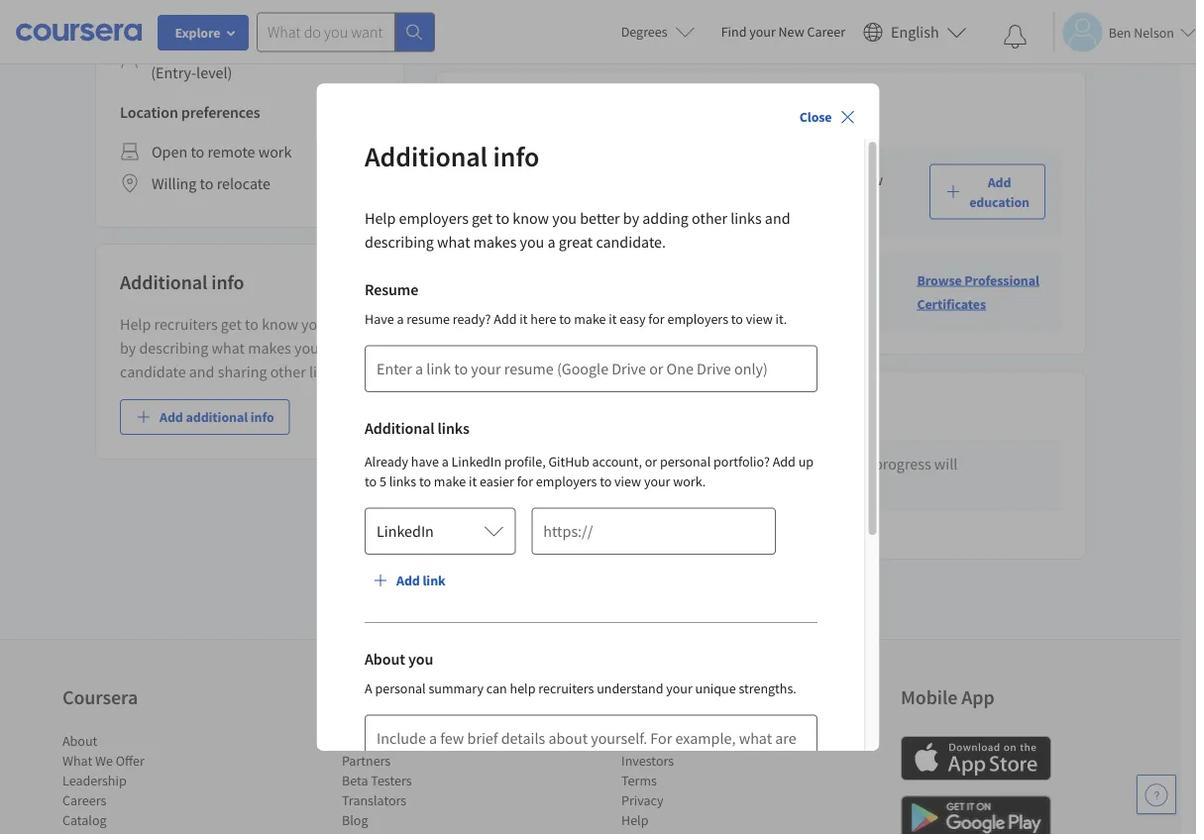 Task type: describe. For each thing, give the bounding box(es) containing it.
get for employers
[[471, 208, 492, 228]]

add inside already have a linkedin profile, github account, or personal portfolio? add up to 5 links to make it easier for employers to view your work.
[[772, 453, 795, 471]]

willing to relocate
[[152, 173, 270, 193]]

0 horizontal spatial additional info
[[120, 270, 244, 295]]

your left unique
[[666, 680, 692, 698]]

to down account,
[[599, 473, 611, 491]]

about for about what we offer leadership careers catalog
[[62, 733, 97, 750]]

english button
[[855, 0, 975, 64]]

info inside dialog
[[493, 139, 539, 174]]

progress
[[874, 454, 931, 474]]

add education
[[969, 173, 1030, 211]]

help
[[509, 680, 535, 698]]

more
[[621, 686, 664, 710]]

studied
[[549, 194, 598, 214]]

find your new career link
[[711, 20, 855, 45]]

add link
[[396, 572, 445, 590]]

0 vertical spatial for
[[648, 310, 664, 328]]

for inside already have a linkedin profile, github account, or personal portfolio? add up to 5 links to make it easier for employers to view your work.
[[517, 473, 533, 491]]

work.
[[673, 473, 705, 491]]

here inside "additional info" dialog
[[530, 310, 556, 328]]

education
[[436, 20, 555, 55]]

makes inside help recruiters get to know you better by describing what makes you a great candidate and sharing other links.
[[248, 338, 291, 358]]

translators link
[[342, 792, 407, 810]]

linkedin inside already have a linkedin profile, github account, or personal portfolio? add up to 5 links to make it easier for employers to view your work.
[[451, 453, 501, 471]]

profile,
[[504, 453, 545, 471]]

better for links.
[[329, 314, 369, 334]]

privacy link
[[621, 792, 664, 810]]

employers inside add your educational background here to let employers know where you studied or are currently studying.
[[774, 170, 844, 190]]

get it on google play image
[[901, 796, 1052, 835]]

to right open
[[191, 142, 204, 162]]

coursera,
[[650, 454, 713, 474]]

or inside already have a linkedin profile, github account, or personal portfolio? add up to 5 links to make it easier for employers to view your work.
[[644, 453, 657, 471]]

open to remote work
[[152, 142, 292, 162]]

1 horizontal spatial view
[[746, 310, 772, 328]]

like
[[552, 293, 576, 313]]

we
[[95, 752, 113, 770]]

location preferences
[[120, 102, 260, 122]]

and inside get job-ready with role-based training from industry-leading companies like google, meta, and ibm.
[[672, 293, 698, 313]]

help inside press investors terms privacy help
[[621, 812, 649, 830]]

links inside already have a linkedin profile, github account, or personal portfolio? add up to 5 links to make it easier for employers to view your work.
[[389, 473, 416, 491]]

learners
[[342, 733, 392, 750]]

linkedin inside linkedin popup button
[[376, 522, 433, 541]]

about
[[798, 454, 838, 474]]

by for adding
[[623, 208, 639, 228]]

engineer
[[309, 39, 368, 58]]

linkedin button
[[364, 508, 515, 555]]

investors
[[621, 752, 674, 770]]

sharing
[[218, 362, 267, 382]]

candidate.
[[596, 232, 666, 252]]

list item for more
[[621, 831, 790, 835]]

based
[[633, 269, 673, 289]]

Resume text field
[[364, 345, 817, 393]]

to inside help recruiters get to know you better by describing what makes you a great candidate and sharing other links.
[[245, 314, 259, 334]]

educational
[[539, 170, 618, 190]]

browse professional certificates link
[[917, 271, 1040, 313]]

studying.
[[706, 194, 767, 214]]

add additional info
[[160, 408, 274, 426]]

willing
[[152, 173, 197, 193]]

a inside help recruiters get to know you better by describing what makes you a great candidate and sharing other links.
[[322, 338, 330, 358]]

know for help recruiters get to know you better by describing what makes you a great candidate and sharing other links.
[[262, 314, 298, 334]]

it inside already have a linkedin profile, github account, or personal portfolio? add up to 5 links to make it easier for employers to view your work.
[[468, 473, 476, 491]]

easier
[[479, 473, 514, 491]]

what inside help employers get to know you better by adding other links and describing what makes you a great candidate.
[[437, 232, 470, 252]]

personal inside already have a linkedin profile, github account, or personal portfolio? add up to 5 links to make it easier for employers to view your work.
[[660, 453, 710, 471]]

catalog link
[[62, 812, 107, 830]]

additional
[[186, 408, 248, 426]]

partners link
[[342, 752, 391, 770]]

translators
[[342, 792, 407, 810]]

adding
[[642, 208, 688, 228]]

remote
[[208, 142, 255, 162]]

blog
[[342, 812, 368, 830]]

coursera image
[[16, 16, 142, 48]]

beta
[[342, 772, 368, 790]]

about for about you
[[364, 649, 405, 669]]

list for more
[[621, 732, 790, 835]]

portfolio?
[[713, 453, 769, 471]]

to right ibm.
[[731, 310, 743, 328]]

what inside help recruiters get to know you better by describing what makes you a great candidate and sharing other links.
[[212, 338, 245, 358]]

learners partners beta testers translators blog
[[342, 733, 412, 830]]

close
[[800, 108, 832, 126]]

press investors terms privacy help
[[621, 733, 674, 830]]

your inside add your educational background here to let employers know where you studied or are currently studying.
[[506, 170, 536, 190]]

are
[[619, 194, 640, 214]]

application developer / engineer (entry-level)
[[151, 39, 368, 82]]

here.
[[527, 478, 560, 498]]

about what we offer leadership careers catalog
[[62, 733, 144, 830]]

help center image
[[1145, 783, 1169, 807]]

mobile
[[901, 686, 958, 710]]

application
[[151, 39, 226, 58]]

(entry-
[[151, 62, 196, 82]]

list item for community
[[342, 831, 510, 835]]

your inside after you start learning on coursera, information about your progress will appear here.
[[841, 454, 871, 474]]

resume
[[406, 310, 449, 328]]

0 vertical spatial make
[[574, 310, 606, 328]]

download on the app store image
[[901, 737, 1052, 781]]

terms
[[621, 772, 657, 790]]

ready
[[529, 269, 566, 289]]

to left google, on the top of page
[[559, 310, 571, 328]]

here inside add your educational background here to let employers know where you studied or are currently studying.
[[704, 170, 734, 190]]

investors link
[[621, 752, 674, 770]]

leadership link
[[62, 772, 127, 790]]

by for describing
[[120, 338, 136, 358]]

location
[[120, 102, 178, 122]]

currently
[[643, 194, 703, 214]]

level)
[[196, 62, 232, 82]]

leading
[[825, 269, 874, 289]]

meta,
[[633, 293, 669, 313]]

up
[[798, 453, 813, 471]]

github
[[548, 453, 589, 471]]

appear
[[477, 478, 523, 498]]

and inside help recruiters get to know you better by describing what makes you a great candidate and sharing other links.
[[189, 362, 215, 382]]

on
[[630, 454, 647, 474]]

1 vertical spatial info
[[211, 270, 244, 295]]

and inside help employers get to know you better by adding other links and describing what makes you a great candidate.
[[765, 208, 790, 228]]

1 vertical spatial personal
[[375, 680, 425, 698]]

strengths.
[[738, 680, 796, 698]]

find
[[721, 23, 747, 41]]

beta testers link
[[342, 772, 412, 790]]

other inside help employers get to know you better by adding other links and describing what makes you a great candidate.
[[691, 208, 727, 228]]

mobile app
[[901, 686, 995, 710]]

help employers get to know you better by adding other links and describing what makes you a great candidate.
[[364, 208, 790, 252]]

make inside already have a linkedin profile, github account, or personal portfolio? add up to 5 links to make it easier for employers to view your work.
[[433, 473, 465, 491]]

find your new career
[[721, 23, 845, 41]]

additional for help recruiters get to know you better by describing what makes you a great candidate and sharing other links.
[[120, 270, 207, 295]]

unique
[[695, 680, 736, 698]]

1 vertical spatial links
[[437, 418, 469, 438]]

privacy
[[621, 792, 664, 810]]

link
[[422, 572, 445, 590]]



Task type: locate. For each thing, give the bounding box(es) containing it.
by up candidate.
[[623, 208, 639, 228]]

know inside help employers get to know you better by adding other links and describing what makes you a great candidate.
[[512, 208, 549, 228]]

0 horizontal spatial list item
[[62, 831, 231, 835]]

0 horizontal spatial makes
[[248, 338, 291, 358]]

add for add education
[[988, 173, 1011, 191]]

1 horizontal spatial here
[[704, 170, 734, 190]]

1 horizontal spatial and
[[672, 293, 698, 313]]

after you start learning on coursera, information about your progress will appear here.
[[477, 454, 958, 498]]

1 vertical spatial about
[[62, 733, 97, 750]]

a up "links."
[[322, 338, 330, 358]]

recruiters up candidate
[[154, 314, 218, 334]]

additional info inside dialog
[[364, 139, 539, 174]]

careers link
[[62, 792, 106, 810]]

info right additional
[[251, 408, 274, 426]]

links inside help employers get to know you better by adding other links and describing what makes you a great candidate.
[[730, 208, 761, 228]]

what we offer link
[[62, 752, 144, 770]]

a right have on the left of the page
[[441, 453, 448, 471]]

2 list from the left
[[342, 732, 510, 835]]

get up sharing
[[221, 314, 242, 334]]

0 vertical spatial additional
[[364, 139, 487, 174]]

additional for already have a linkedin profile, github account, or personal portfolio? add up to 5 links to make it easier for employers to view your work.
[[364, 418, 434, 438]]

1 horizontal spatial additional info
[[364, 139, 539, 174]]

links down let
[[730, 208, 761, 228]]

you inside add your educational background here to let employers know where you studied or are currently studying.
[[521, 194, 546, 214]]

about inside about what we offer leadership careers catalog
[[62, 733, 97, 750]]

it left easy
[[608, 310, 616, 328]]

a up the ready
[[547, 232, 555, 252]]

list item down translators
[[342, 831, 510, 835]]

offer
[[116, 752, 144, 770]]

add left the "up"
[[772, 453, 795, 471]]

0 horizontal spatial linkedin
[[376, 522, 433, 541]]

1 vertical spatial what
[[212, 338, 245, 358]]

better up candidate.
[[580, 208, 620, 228]]

2 horizontal spatial it
[[608, 310, 616, 328]]

additional up candidate
[[120, 270, 207, 295]]

0 vertical spatial describing
[[364, 232, 434, 252]]

1 vertical spatial linkedin
[[376, 522, 433, 541]]

help up resume
[[364, 208, 395, 228]]

2 list item from the left
[[342, 831, 510, 835]]

employers right let
[[774, 170, 844, 190]]

list item
[[62, 831, 231, 835], [342, 831, 510, 835], [621, 831, 790, 835]]

view inside already have a linkedin profile, github account, or personal portfolio? add up to 5 links to make it easier for employers to view your work.
[[614, 473, 641, 491]]

about
[[364, 649, 405, 669], [62, 733, 97, 750]]

0 horizontal spatial list
[[62, 732, 231, 835]]

it.
[[775, 310, 787, 328]]

by inside help employers get to know you better by adding other links and describing what makes you a great candidate.
[[623, 208, 639, 228]]

to right willing
[[200, 173, 214, 193]]

0 vertical spatial what
[[437, 232, 470, 252]]

better up "links."
[[329, 314, 369, 334]]

better inside help employers get to know you better by adding other links and describing what makes you a great candidate.
[[580, 208, 620, 228]]

1 horizontal spatial what
[[437, 232, 470, 252]]

help up candidate
[[120, 314, 151, 334]]

your inside already have a linkedin profile, github account, or personal portfolio? add up to 5 links to make it easier for employers to view your work.
[[644, 473, 670, 491]]

a inside help employers get to know you better by adding other links and describing what makes you a great candidate.
[[547, 232, 555, 252]]

about up what
[[62, 733, 97, 750]]

know left studied
[[512, 208, 549, 228]]

work
[[258, 142, 292, 162]]

1 horizontal spatial or
[[644, 453, 657, 471]]

Website Address text field
[[531, 508, 775, 555]]

links up have on the left of the page
[[437, 418, 469, 438]]

your right the find
[[749, 23, 776, 41]]

know inside add your educational background here to let employers know where you studied or are currently studying.
[[847, 170, 883, 190]]

0 vertical spatial makes
[[473, 232, 516, 252]]

get for recruiters
[[221, 314, 242, 334]]

your right "about"
[[841, 454, 871, 474]]

account,
[[592, 453, 642, 471]]

2 horizontal spatial info
[[493, 139, 539, 174]]

app
[[962, 686, 995, 710]]

other
[[691, 208, 727, 228], [270, 362, 306, 382]]

0 horizontal spatial help
[[120, 314, 151, 334]]

2 vertical spatial additional
[[364, 418, 434, 438]]

0 horizontal spatial recruiters
[[154, 314, 218, 334]]

easy
[[619, 310, 645, 328]]

understand
[[596, 680, 663, 698]]

2 vertical spatial know
[[262, 314, 298, 334]]

view left it.
[[746, 310, 772, 328]]

recruiters right help
[[538, 680, 594, 698]]

info up where
[[493, 139, 539, 174]]

browse professional certificates
[[917, 271, 1040, 313]]

testers
[[371, 772, 412, 790]]

a right the have
[[396, 310, 403, 328]]

professional
[[965, 271, 1040, 289]]

add for add additional info
[[160, 408, 183, 426]]

candidate
[[120, 362, 186, 382]]

industry-
[[765, 269, 825, 289]]

1 horizontal spatial help
[[364, 208, 395, 228]]

other inside help recruiters get to know you better by describing what makes you a great candidate and sharing other links.
[[270, 362, 306, 382]]

additional info up where
[[364, 139, 539, 174]]

to down have on the left of the page
[[419, 473, 431, 491]]

great inside help recruiters get to know you better by describing what makes you a great candidate and sharing other links.
[[333, 338, 367, 358]]

summary
[[428, 680, 483, 698]]

1 horizontal spatial linkedin
[[451, 453, 501, 471]]

for down profile,
[[517, 473, 533, 491]]

0 vertical spatial by
[[623, 208, 639, 228]]

additional up where
[[364, 139, 487, 174]]

0 horizontal spatial what
[[212, 338, 245, 358]]

1 horizontal spatial about
[[364, 649, 405, 669]]

add for add your educational background here to let employers know where you studied or are currently studying.
[[477, 170, 503, 190]]

about link
[[62, 733, 97, 750]]

google,
[[579, 293, 630, 313]]

2 horizontal spatial links
[[730, 208, 761, 228]]

0 horizontal spatial it
[[468, 473, 476, 491]]

new
[[779, 23, 804, 41]]

show notifications image
[[1004, 25, 1027, 49]]

linkedin up easier
[[451, 453, 501, 471]]

1 vertical spatial or
[[644, 453, 657, 471]]

other right adding
[[691, 208, 727, 228]]

2 horizontal spatial know
[[847, 170, 883, 190]]

0 horizontal spatial by
[[120, 338, 136, 358]]

help down the privacy 'link'
[[621, 812, 649, 830]]

employers inside help employers get to know you better by adding other links and describing what makes you a great candidate.
[[398, 208, 468, 228]]

additional info
[[364, 139, 539, 174], [120, 270, 244, 295]]

0 horizontal spatial better
[[329, 314, 369, 334]]

your left work.
[[644, 473, 670, 491]]

add right ready?
[[493, 310, 516, 328]]

have
[[364, 310, 394, 328]]

list for community
[[342, 732, 510, 835]]

add education button
[[930, 164, 1046, 219]]

add up education
[[988, 173, 1011, 191]]

learning
[[572, 454, 626, 474]]

1 vertical spatial make
[[433, 473, 465, 491]]

get job-ready with role-based training from industry-leading companies like google, meta, and ibm.
[[477, 269, 874, 313]]

already have a linkedin profile, github account, or personal portfolio? add up to 5 links to make it easier for employers to view your work.
[[364, 453, 813, 491]]

add additional info button
[[120, 399, 290, 435]]

0 horizontal spatial links
[[389, 473, 416, 491]]

0 horizontal spatial here
[[530, 310, 556, 328]]

developer
[[230, 39, 297, 58]]

1 vertical spatial by
[[120, 338, 136, 358]]

other left "links."
[[270, 362, 306, 382]]

make down have on the left of the page
[[433, 473, 465, 491]]

1 vertical spatial additional info
[[120, 270, 244, 295]]

better for candidate.
[[580, 208, 620, 228]]

from
[[731, 269, 762, 289]]

your up where
[[506, 170, 536, 190]]

add up where
[[477, 170, 503, 190]]

make down with
[[574, 310, 606, 328]]

great up with
[[558, 232, 592, 252]]

by
[[623, 208, 639, 228], [120, 338, 136, 358]]

blog link
[[342, 812, 368, 830]]

for right easy
[[648, 310, 664, 328]]

companies
[[477, 293, 549, 313]]

to left let
[[737, 170, 751, 190]]

here
[[704, 170, 734, 190], [530, 310, 556, 328]]

1 horizontal spatial for
[[648, 310, 664, 328]]

1 horizontal spatial info
[[251, 408, 274, 426]]

what up sharing
[[212, 338, 245, 358]]

1 horizontal spatial list item
[[342, 831, 510, 835]]

can
[[486, 680, 507, 698]]

view down account,
[[614, 473, 641, 491]]

you
[[521, 194, 546, 214], [552, 208, 576, 228], [519, 232, 544, 252], [301, 314, 326, 334], [294, 338, 319, 358], [511, 454, 535, 474], [408, 649, 433, 669]]

or
[[602, 194, 616, 214], [644, 453, 657, 471]]

1 vertical spatial other
[[270, 362, 306, 382]]

makes inside help employers get to know you better by adding other links and describing what makes you a great candidate.
[[473, 232, 516, 252]]

0 horizontal spatial great
[[333, 338, 367, 358]]

personal down about you on the left of the page
[[375, 680, 425, 698]]

know for help employers get to know you better by adding other links and describing what makes you a great candidate.
[[512, 208, 549, 228]]

or right account,
[[644, 453, 657, 471]]

3 list item from the left
[[621, 831, 790, 835]]

0 horizontal spatial personal
[[375, 680, 425, 698]]

2 horizontal spatial list
[[621, 732, 790, 835]]

add for add link
[[396, 572, 420, 590]]

0 horizontal spatial get
[[221, 314, 242, 334]]

1 vertical spatial here
[[530, 310, 556, 328]]

have a resume ready? add it here to make it easy for employers to view it.
[[364, 310, 787, 328]]

0 vertical spatial know
[[847, 170, 883, 190]]

linkedin up add link button
[[376, 522, 433, 541]]

0 horizontal spatial about
[[62, 733, 97, 750]]

help for help recruiters get to know you better by describing what makes you a great candidate and sharing other links.
[[120, 314, 151, 334]]

employers down the training
[[667, 310, 728, 328]]

a inside already have a linkedin profile, github account, or personal portfolio? add up to 5 links to make it easier for employers to view your work.
[[441, 453, 448, 471]]

employers
[[774, 170, 844, 190], [398, 208, 468, 228], [667, 310, 728, 328], [536, 473, 597, 491]]

great
[[558, 232, 592, 252], [333, 338, 367, 358]]

linkedin
[[451, 453, 501, 471], [376, 522, 433, 541]]

certificates
[[917, 295, 986, 313]]

learners link
[[342, 733, 392, 750]]

information
[[717, 454, 795, 474]]

0 vertical spatial links
[[730, 208, 761, 228]]

you inside after you start learning on coursera, information about your progress will appear here.
[[511, 454, 535, 474]]

and left sharing
[[189, 362, 215, 382]]

0 horizontal spatial and
[[189, 362, 215, 382]]

describing inside help recruiters get to know you better by describing what makes you a great candidate and sharing other links.
[[139, 338, 208, 358]]

get inside help employers get to know you better by adding other links and describing what makes you a great candidate.
[[471, 208, 492, 228]]

1 vertical spatial view
[[614, 473, 641, 491]]

info inside button
[[251, 408, 274, 426]]

or left are
[[602, 194, 616, 214]]

list item down catalog link
[[62, 831, 231, 835]]

employers left where
[[398, 208, 468, 228]]

personal up work.
[[660, 453, 710, 471]]

list containing press
[[621, 732, 790, 835]]

employers inside already have a linkedin profile, github account, or personal portfolio? add up to 5 links to make it easier for employers to view your work.
[[536, 473, 597, 491]]

with
[[569, 269, 599, 289]]

0 vertical spatial additional info
[[364, 139, 539, 174]]

help inside help recruiters get to know you better by describing what makes you a great candidate and sharing other links.
[[120, 314, 151, 334]]

role-
[[602, 269, 633, 289]]

great up "links."
[[333, 338, 367, 358]]

by inside help recruiters get to know you better by describing what makes you a great candidate and sharing other links.
[[120, 338, 136, 358]]

to inside add your educational background here to let employers know where you studied or are currently studying.
[[737, 170, 751, 190]]

to inside help employers get to know you better by adding other links and describing what makes you a great candidate.
[[495, 208, 509, 228]]

know up sharing
[[262, 314, 298, 334]]

5
[[379, 473, 386, 491]]

1 vertical spatial know
[[512, 208, 549, 228]]

1 horizontal spatial makes
[[473, 232, 516, 252]]

1 horizontal spatial links
[[437, 418, 469, 438]]

coursera
[[62, 686, 138, 710]]

list
[[62, 732, 231, 835], [342, 732, 510, 835], [621, 732, 790, 835]]

additional info dialog
[[317, 83, 880, 835]]

it left easier
[[468, 473, 476, 491]]

additional links
[[364, 418, 469, 438]]

recruiters inside "additional info" dialog
[[538, 680, 594, 698]]

1 horizontal spatial get
[[471, 208, 492, 228]]

employers down github
[[536, 473, 597, 491]]

2 horizontal spatial help
[[621, 812, 649, 830]]

add left additional
[[160, 408, 183, 426]]

for
[[648, 310, 664, 328], [517, 473, 533, 491]]

about inside "additional info" dialog
[[364, 649, 405, 669]]

careers
[[62, 792, 106, 810]]

get up get
[[471, 208, 492, 228]]

start
[[539, 454, 569, 474]]

additional info up help recruiters get to know you better by describing what makes you a great candidate and sharing other links.
[[120, 270, 244, 295]]

and
[[765, 208, 790, 228], [672, 293, 698, 313], [189, 362, 215, 382]]

and down the training
[[672, 293, 698, 313]]

0 vertical spatial linkedin
[[451, 453, 501, 471]]

1 horizontal spatial by
[[623, 208, 639, 228]]

get
[[477, 269, 500, 289]]

1 horizontal spatial other
[[691, 208, 727, 228]]

add link button
[[364, 563, 453, 599]]

1 vertical spatial makes
[[248, 338, 291, 358]]

2 vertical spatial links
[[389, 473, 416, 491]]

add inside add education
[[988, 173, 1011, 191]]

about you
[[364, 649, 433, 669]]

describing
[[364, 232, 434, 252], [139, 338, 208, 358]]

0 horizontal spatial for
[[517, 473, 533, 491]]

what
[[437, 232, 470, 252], [212, 338, 245, 358]]

1 vertical spatial better
[[329, 314, 369, 334]]

1 horizontal spatial it
[[519, 310, 527, 328]]

describing up resume
[[364, 232, 434, 252]]

1 horizontal spatial personal
[[660, 453, 710, 471]]

info up help recruiters get to know you better by describing what makes you a great candidate and sharing other links.
[[211, 270, 244, 295]]

or inside add your educational background here to let employers know where you studied or are currently studying.
[[602, 194, 616, 214]]

1 horizontal spatial know
[[512, 208, 549, 228]]

add your educational background here to let employers know where you studied or are currently studying.
[[477, 170, 883, 214]]

it down job-
[[519, 310, 527, 328]]

and down let
[[765, 208, 790, 228]]

your
[[749, 23, 776, 41], [506, 170, 536, 190], [841, 454, 871, 474], [644, 473, 670, 491], [666, 680, 692, 698]]

0 horizontal spatial other
[[270, 362, 306, 382]]

0 vertical spatial info
[[493, 139, 539, 174]]

0 vertical spatial get
[[471, 208, 492, 228]]

know inside help recruiters get to know you better by describing what makes you a great candidate and sharing other links.
[[262, 314, 298, 334]]

resume
[[364, 280, 418, 300]]

1 horizontal spatial recruiters
[[538, 680, 594, 698]]

list containing about
[[62, 732, 231, 835]]

0 vertical spatial help
[[364, 208, 395, 228]]

1 list from the left
[[62, 732, 231, 835]]

2 horizontal spatial list item
[[621, 831, 790, 835]]

2 horizontal spatial and
[[765, 208, 790, 228]]

here up studying.
[[704, 170, 734, 190]]

here down the ready
[[530, 310, 556, 328]]

to
[[191, 142, 204, 162], [737, 170, 751, 190], [200, 173, 214, 193], [495, 208, 509, 228], [559, 310, 571, 328], [731, 310, 743, 328], [245, 314, 259, 334], [364, 473, 376, 491], [419, 473, 431, 491], [599, 473, 611, 491]]

recruiters inside help recruiters get to know you better by describing what makes you a great candidate and sharing other links.
[[154, 314, 218, 334]]

2 vertical spatial info
[[251, 408, 274, 426]]

know down 'close' button
[[847, 170, 883, 190]]

help recruiters get to know you better by describing what makes you a great candidate and sharing other links.
[[120, 314, 369, 382]]

to up job-
[[495, 208, 509, 228]]

0 vertical spatial other
[[691, 208, 727, 228]]

help for help employers get to know you better by adding other links and describing what makes you a great candidate.
[[364, 208, 395, 228]]

0 horizontal spatial info
[[211, 270, 244, 295]]

makes up sharing
[[248, 338, 291, 358]]

0 vertical spatial about
[[364, 649, 405, 669]]

0 vertical spatial view
[[746, 310, 772, 328]]

to left 5 on the left of page
[[364, 473, 376, 491]]

1 vertical spatial for
[[517, 473, 533, 491]]

None search field
[[257, 12, 435, 52]]

0 vertical spatial and
[[765, 208, 790, 228]]

describing inside help employers get to know you better by adding other links and describing what makes you a great candidate.
[[364, 232, 434, 252]]

partners
[[342, 752, 391, 770]]

0 vertical spatial here
[[704, 170, 734, 190]]

describing up candidate
[[139, 338, 208, 358]]

a
[[547, 232, 555, 252], [396, 310, 403, 328], [322, 338, 330, 358], [441, 453, 448, 471]]

1 horizontal spatial describing
[[364, 232, 434, 252]]

1 vertical spatial additional
[[120, 270, 207, 295]]

1 horizontal spatial better
[[580, 208, 620, 228]]

have
[[411, 453, 438, 471]]

list item down the privacy 'link'
[[621, 831, 790, 835]]

1 list item from the left
[[62, 831, 231, 835]]

0 horizontal spatial or
[[602, 194, 616, 214]]

add inside add your educational background here to let employers know where you studied or are currently studying.
[[477, 170, 503, 190]]

add left the "link"
[[396, 572, 420, 590]]

preferences
[[181, 102, 260, 122]]

by up candidate
[[120, 338, 136, 358]]

0 vertical spatial personal
[[660, 453, 710, 471]]

list item for coursera
[[62, 831, 231, 835]]

1 vertical spatial help
[[120, 314, 151, 334]]

help inside help employers get to know you better by adding other links and describing what makes you a great candidate.
[[364, 208, 395, 228]]

1 horizontal spatial make
[[574, 310, 606, 328]]

great inside help employers get to know you better by adding other links and describing what makes you a great candidate.
[[558, 232, 592, 252]]

english
[[891, 22, 939, 42]]

3 list from the left
[[621, 732, 790, 835]]

get inside help recruiters get to know you better by describing what makes you a great candidate and sharing other links.
[[221, 314, 242, 334]]

links right 5 on the left of page
[[389, 473, 416, 491]]

/
[[300, 39, 306, 58]]

list for coursera
[[62, 732, 231, 835]]

0 horizontal spatial describing
[[139, 338, 208, 358]]

catalog
[[62, 812, 107, 830]]

makes up get
[[473, 232, 516, 252]]

leadership
[[62, 772, 127, 790]]

0 horizontal spatial view
[[614, 473, 641, 491]]

additional up already
[[364, 418, 434, 438]]

list containing learners
[[342, 732, 510, 835]]

better inside help recruiters get to know you better by describing what makes you a great candidate and sharing other links.
[[329, 314, 369, 334]]

0 vertical spatial better
[[580, 208, 620, 228]]

0 vertical spatial great
[[558, 232, 592, 252]]

help link
[[621, 812, 649, 830]]

view
[[746, 310, 772, 328], [614, 473, 641, 491]]

help
[[364, 208, 395, 228], [120, 314, 151, 334], [621, 812, 649, 830]]

to up sharing
[[245, 314, 259, 334]]

training
[[676, 269, 727, 289]]

about up a
[[364, 649, 405, 669]]

a
[[364, 680, 372, 698]]

what up ready?
[[437, 232, 470, 252]]



Task type: vqa. For each thing, say whether or not it's contained in the screenshot.
left the IBM
no



